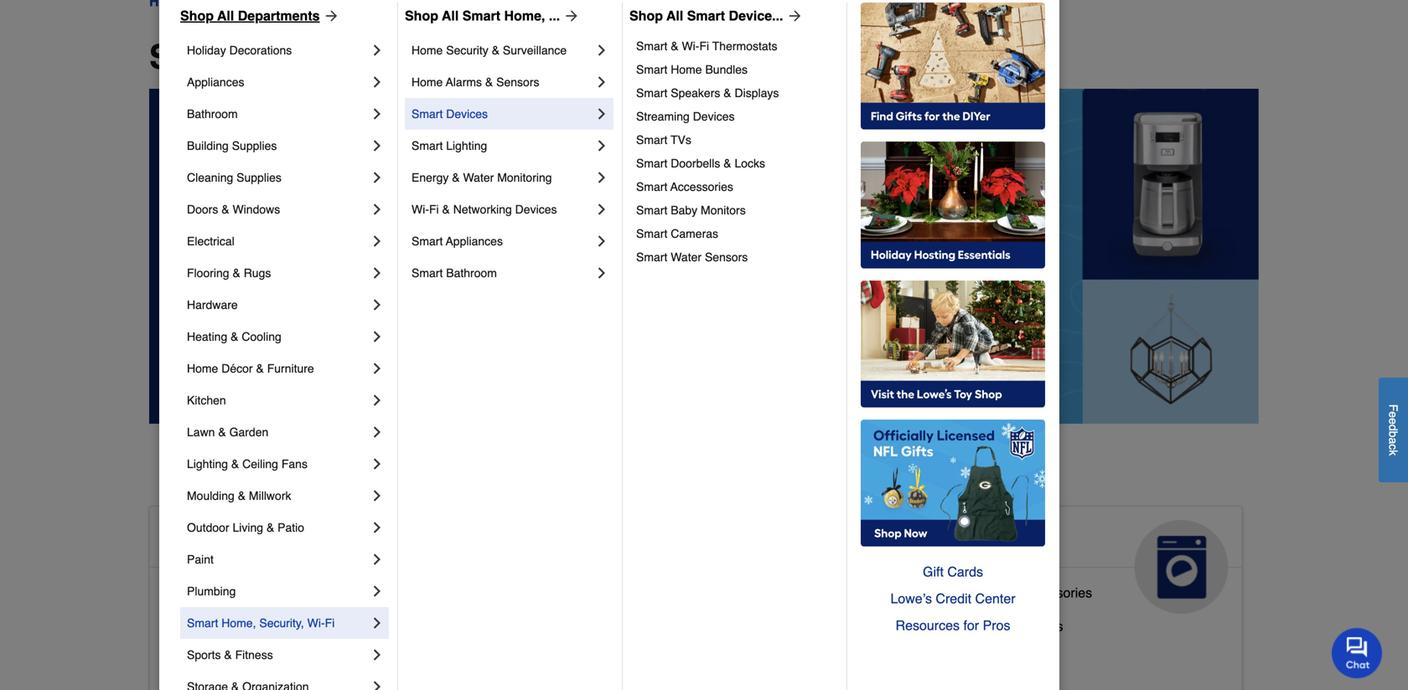 Task type: vqa. For each thing, say whether or not it's contained in the screenshot.
bottommost departments
yes



Task type: locate. For each thing, give the bounding box(es) containing it.
2 horizontal spatial arrow right image
[[783, 8, 803, 24]]

smart for smart water sensors
[[636, 251, 667, 264]]

pet beds, houses, & furniture link
[[537, 642, 718, 675]]

shop all departments
[[149, 38, 498, 76]]

3 shop from the left
[[629, 8, 663, 23]]

holiday hosting essentials. image
[[861, 142, 1045, 269]]

arrow right image up the smart & wi-fi thermostats link
[[783, 8, 803, 24]]

lawn
[[187, 426, 215, 439]]

displays
[[735, 86, 779, 100]]

2 shop from the left
[[405, 8, 438, 23]]

security
[[446, 44, 488, 57]]

supplies
[[232, 139, 277, 153], [236, 171, 281, 184], [597, 612, 648, 628]]

smart doorbells & locks
[[636, 157, 765, 170]]

appliances link up chillers
[[897, 507, 1242, 614]]

water up networking
[[463, 171, 494, 184]]

smart bathroom link
[[412, 257, 593, 289]]

appliance parts & accessories
[[910, 585, 1092, 601]]

0 horizontal spatial home,
[[221, 617, 256, 630]]

chevron right image
[[593, 74, 610, 91], [369, 106, 386, 122], [593, 106, 610, 122], [369, 137, 386, 154], [369, 201, 386, 218], [369, 265, 386, 282], [369, 329, 386, 345], [369, 360, 386, 377], [369, 424, 386, 441], [369, 551, 386, 568], [369, 615, 386, 632], [369, 679, 386, 691]]

arrow right image up surveillance
[[560, 8, 580, 24]]

chevron right image
[[369, 42, 386, 59], [593, 42, 610, 59], [369, 74, 386, 91], [593, 137, 610, 154], [369, 169, 386, 186], [593, 169, 610, 186], [593, 201, 610, 218], [369, 233, 386, 250], [593, 233, 610, 250], [593, 265, 610, 282], [369, 297, 386, 313], [369, 392, 386, 409], [369, 456, 386, 473], [369, 488, 386, 505], [369, 520, 386, 536], [369, 583, 386, 600], [369, 647, 386, 664]]

& right security
[[492, 44, 500, 57]]

heating & cooling link
[[187, 321, 369, 353]]

1 horizontal spatial water
[[671, 251, 702, 264]]

0 vertical spatial appliances
[[187, 75, 244, 89]]

0 horizontal spatial appliances link
[[187, 66, 369, 98]]

accessible bathroom link
[[163, 582, 289, 615]]

paint
[[187, 553, 214, 567]]

&
[[671, 39, 679, 53], [492, 44, 500, 57], [485, 75, 493, 89], [724, 86, 731, 100], [724, 157, 731, 170], [452, 171, 460, 184], [221, 203, 229, 216], [442, 203, 450, 216], [233, 267, 240, 280], [231, 330, 238, 344], [256, 362, 264, 375], [218, 426, 226, 439], [231, 458, 239, 471], [238, 489, 246, 503], [266, 521, 274, 535], [622, 527, 639, 554], [1008, 585, 1017, 601], [971, 619, 980, 634], [652, 646, 661, 661], [224, 649, 232, 662], [266, 652, 275, 668]]

0 horizontal spatial accessories
[[670, 180, 733, 194]]

smart for smart cameras
[[636, 227, 667, 241]]

parts
[[973, 585, 1004, 601]]

chevron right image for smart bathroom
[[593, 265, 610, 282]]

cards
[[947, 564, 983, 580]]

accessories up chillers
[[1020, 585, 1092, 601]]

arrow right image inside shop all smart home, ... link
[[560, 8, 580, 24]]

accessible for accessible bathroom
[[163, 585, 228, 601]]

1 vertical spatial accessories
[[1020, 585, 1092, 601]]

1 vertical spatial wi-
[[412, 203, 429, 216]]

smart bathroom
[[412, 267, 497, 280]]

accessible home image
[[388, 520, 482, 614]]

devices down smart speakers & displays
[[693, 110, 735, 123]]

all for shop all departments
[[217, 8, 234, 23]]

e up d
[[1387, 412, 1400, 418]]

wi- right security,
[[307, 617, 325, 630]]

1 vertical spatial sensors
[[705, 251, 748, 264]]

supplies up windows
[[236, 171, 281, 184]]

accessible home link
[[150, 507, 495, 614]]

chevron right image for hardware
[[369, 297, 386, 313]]

shop all smart device...
[[629, 8, 783, 23]]

2 vertical spatial bathroom
[[231, 585, 289, 601]]

lighting
[[446, 139, 487, 153], [187, 458, 228, 471]]

fitness
[[235, 649, 273, 662]]

chevron right image for wi-fi & networking devices
[[593, 201, 610, 218]]

smart tvs link
[[636, 128, 835, 152]]

chevron right image for smart lighting
[[593, 137, 610, 154]]

3 accessible from the top
[[163, 619, 228, 634]]

1 vertical spatial lighting
[[187, 458, 228, 471]]

shop up home security & surveillance
[[405, 8, 438, 23]]

electrical
[[187, 235, 235, 248]]

a
[[1387, 438, 1400, 444]]

1 horizontal spatial arrow right image
[[560, 8, 580, 24]]

fi right security,
[[325, 617, 335, 630]]

0 horizontal spatial pet
[[537, 646, 557, 661]]

2 vertical spatial fi
[[325, 617, 335, 630]]

lawn & garden link
[[187, 417, 369, 448]]

2 arrow right image from the left
[[560, 8, 580, 24]]

1 accessible from the top
[[163, 527, 286, 554]]

1 vertical spatial departments
[[293, 38, 498, 76]]

wi- down the energy
[[412, 203, 429, 216]]

lawn & garden
[[187, 426, 268, 439]]

1 vertical spatial supplies
[[236, 171, 281, 184]]

monitoring
[[497, 171, 552, 184]]

1 shop from the left
[[180, 8, 214, 23]]

& left locks
[[724, 157, 731, 170]]

flooring & rugs
[[187, 267, 271, 280]]

2 vertical spatial supplies
[[597, 612, 648, 628]]

accessible inside 'link'
[[163, 585, 228, 601]]

arrow right image up the shop all departments
[[320, 8, 340, 24]]

0 vertical spatial supplies
[[232, 139, 277, 153]]

smart cameras
[[636, 227, 718, 241]]

devices down alarms
[[446, 107, 488, 121]]

moulding & millwork link
[[187, 480, 369, 512]]

2 horizontal spatial fi
[[699, 39, 709, 53]]

wi- up smart home bundles
[[682, 39, 699, 53]]

1 vertical spatial furniture
[[664, 646, 718, 661]]

all up 'holiday decorations'
[[217, 8, 234, 23]]

kitchen link
[[187, 385, 369, 417]]

e
[[1387, 412, 1400, 418], [1387, 418, 1400, 425]]

0 vertical spatial pet
[[645, 527, 682, 554]]

1 horizontal spatial wi-
[[412, 203, 429, 216]]

smart for smart devices
[[412, 107, 443, 121]]

& up smart home bundles
[[671, 39, 679, 53]]

2 horizontal spatial wi-
[[682, 39, 699, 53]]

0 vertical spatial accessories
[[670, 180, 733, 194]]

accessible entry & home
[[163, 652, 315, 668]]

wi-fi & networking devices link
[[412, 194, 593, 225]]

appliances
[[187, 75, 244, 89], [446, 235, 503, 248], [910, 527, 1036, 554]]

appliances down networking
[[446, 235, 503, 248]]

smart accessories
[[636, 180, 733, 194]]

shop
[[180, 8, 214, 23], [405, 8, 438, 23], [629, 8, 663, 23]]

0 horizontal spatial appliances
[[187, 75, 244, 89]]

smart inside "link"
[[187, 617, 218, 630]]

moulding
[[187, 489, 235, 503]]

lighting up the energy & water monitoring at the left top
[[446, 139, 487, 153]]

smart for smart appliances
[[412, 235, 443, 248]]

2 horizontal spatial appliances
[[910, 527, 1036, 554]]

1 horizontal spatial fi
[[429, 203, 439, 216]]

lighting & ceiling fans link
[[187, 448, 369, 480]]

& right 'lawn'
[[218, 426, 226, 439]]

2 vertical spatial appliances
[[910, 527, 1036, 554]]

shop up holiday
[[180, 8, 214, 23]]

1 horizontal spatial furniture
[[664, 646, 718, 661]]

appliance parts & accessories link
[[910, 582, 1092, 615]]

supplies for livestock supplies
[[597, 612, 648, 628]]

0 horizontal spatial lighting
[[187, 458, 228, 471]]

f e e d b a c k button
[[1379, 378, 1408, 483]]

1 horizontal spatial shop
[[405, 8, 438, 23]]

bedroom
[[231, 619, 286, 634]]

appliances down holiday
[[187, 75, 244, 89]]

beverage & wine chillers link
[[910, 615, 1063, 649]]

fi up smart home bundles
[[699, 39, 709, 53]]

heating & cooling
[[187, 330, 281, 344]]

& down bundles
[[724, 86, 731, 100]]

bathroom down smart appliances
[[446, 267, 497, 280]]

shop up smart & wi-fi thermostats
[[629, 8, 663, 23]]

arrow right image inside shop all departments link
[[320, 8, 340, 24]]

& left 'pros'
[[971, 619, 980, 634]]

0 vertical spatial sensors
[[496, 75, 539, 89]]

0 vertical spatial furniture
[[267, 362, 314, 375]]

smart for smart doorbells & locks
[[636, 157, 667, 170]]

4 accessible from the top
[[163, 652, 228, 668]]

arrow right image inside shop all smart device... link
[[783, 8, 803, 24]]

departments up smart devices
[[293, 38, 498, 76]]

1 vertical spatial bathroom
[[446, 267, 497, 280]]

chat invite button image
[[1332, 628, 1383, 679]]

home, down accessible bathroom 'link'
[[221, 617, 256, 630]]

chevron right image for home security & surveillance
[[593, 42, 610, 59]]

networking
[[453, 203, 512, 216]]

streaming devices
[[636, 110, 735, 123]]

appliances up cards
[[910, 527, 1036, 554]]

shop all smart home, ... link
[[405, 6, 580, 26]]

0 vertical spatial lighting
[[446, 139, 487, 153]]

furniture down heating & cooling link
[[267, 362, 314, 375]]

chevron right image for holiday decorations
[[369, 42, 386, 59]]

0 horizontal spatial wi-
[[307, 617, 325, 630]]

smart for smart & wi-fi thermostats
[[636, 39, 667, 53]]

e up b
[[1387, 418, 1400, 425]]

1 horizontal spatial appliances
[[446, 235, 503, 248]]

surveillance
[[503, 44, 567, 57]]

home décor & furniture
[[187, 362, 314, 375]]

garden
[[229, 426, 268, 439]]

3 arrow right image from the left
[[783, 8, 803, 24]]

2 horizontal spatial devices
[[693, 110, 735, 123]]

arrow right image
[[320, 8, 340, 24], [560, 8, 580, 24], [783, 8, 803, 24]]

all down shop all departments link
[[242, 38, 284, 76]]

animal
[[537, 527, 615, 554]]

smart for smart baby monitors
[[636, 204, 667, 217]]

supplies inside 'link'
[[236, 171, 281, 184]]

chevron right image for moulding & millwork
[[369, 488, 386, 505]]

lighting up moulding
[[187, 458, 228, 471]]

departments up holiday decorations link
[[238, 8, 320, 23]]

sensors down smart cameras link
[[705, 251, 748, 264]]

fi down the energy
[[429, 203, 439, 216]]

& down accessible bedroom link
[[224, 649, 232, 662]]

0 horizontal spatial devices
[[446, 107, 488, 121]]

appliances link down 'decorations'
[[187, 66, 369, 98]]

fi inside "link"
[[325, 617, 335, 630]]

0 horizontal spatial arrow right image
[[320, 8, 340, 24]]

all up security
[[442, 8, 459, 23]]

1 vertical spatial appliances link
[[897, 507, 1242, 614]]

supplies up houses,
[[597, 612, 648, 628]]

bathroom for smart bathroom
[[446, 267, 497, 280]]

0 vertical spatial appliances link
[[187, 66, 369, 98]]

0 horizontal spatial water
[[463, 171, 494, 184]]

1 horizontal spatial home,
[[504, 8, 545, 23]]

0 vertical spatial departments
[[238, 8, 320, 23]]

supplies up cleaning supplies
[[232, 139, 277, 153]]

chevron right image for paint
[[369, 551, 386, 568]]

supplies for building supplies
[[232, 139, 277, 153]]

0 horizontal spatial furniture
[[267, 362, 314, 375]]

1 arrow right image from the left
[[320, 8, 340, 24]]

& left rugs
[[233, 267, 240, 280]]

arrow right image for shop all smart home, ...
[[560, 8, 580, 24]]

energy
[[412, 171, 449, 184]]

devices for streaming devices
[[693, 110, 735, 123]]

departments for shop all departments
[[238, 8, 320, 23]]

holiday
[[187, 44, 226, 57]]

smart water sensors
[[636, 251, 748, 264]]

c
[[1387, 444, 1400, 450]]

enjoy savings year-round. no matter what you're shopping for, find what you need at a great price. image
[[149, 89, 1259, 424]]

1 vertical spatial water
[[671, 251, 702, 264]]

0 horizontal spatial fi
[[325, 617, 335, 630]]

1 horizontal spatial pet
[[645, 527, 682, 554]]

departments
[[238, 8, 320, 23], [293, 38, 498, 76]]

water down "cameras"
[[671, 251, 702, 264]]

chevron right image for home alarms & sensors
[[593, 74, 610, 91]]

& right animal
[[622, 527, 639, 554]]

cleaning
[[187, 171, 233, 184]]

2 horizontal spatial shop
[[629, 8, 663, 23]]

chevron right image for lawn & garden
[[369, 424, 386, 441]]

chevron right image for sports & fitness
[[369, 647, 386, 664]]

& inside the animal & pet care
[[622, 527, 639, 554]]

0 vertical spatial home,
[[504, 8, 545, 23]]

sensors up smart devices link
[[496, 75, 539, 89]]

1 vertical spatial fi
[[429, 203, 439, 216]]

smart
[[462, 8, 500, 23], [687, 8, 725, 23], [636, 39, 667, 53], [636, 63, 667, 76], [636, 86, 667, 100], [412, 107, 443, 121], [636, 133, 667, 147], [412, 139, 443, 153], [636, 157, 667, 170], [636, 180, 667, 194], [636, 204, 667, 217], [636, 227, 667, 241], [412, 235, 443, 248], [636, 251, 667, 264], [412, 267, 443, 280], [187, 617, 218, 630]]

appliance
[[910, 585, 969, 601]]

smart for smart home, security, wi-fi
[[187, 617, 218, 630]]

2 accessible from the top
[[163, 585, 228, 601]]

bathroom up the smart home, security, wi-fi on the left bottom
[[231, 585, 289, 601]]

bathroom up building
[[187, 107, 238, 121]]

& left ceiling
[[231, 458, 239, 471]]

home, left ...
[[504, 8, 545, 23]]

furniture right houses,
[[664, 646, 718, 661]]

devices down monitoring
[[515, 203, 557, 216]]

b
[[1387, 431, 1400, 438]]

all up smart & wi-fi thermostats
[[666, 8, 683, 23]]

decorations
[[229, 44, 292, 57]]

furniture
[[267, 362, 314, 375], [664, 646, 718, 661]]

2 vertical spatial wi-
[[307, 617, 325, 630]]

cleaning supplies link
[[187, 162, 369, 194]]

smart for smart lighting
[[412, 139, 443, 153]]

accessories down smart doorbells & locks
[[670, 180, 733, 194]]

accessories
[[670, 180, 733, 194], [1020, 585, 1092, 601]]

chevron right image for building supplies
[[369, 137, 386, 154]]

animal & pet care link
[[523, 507, 868, 614]]

1 horizontal spatial appliances link
[[897, 507, 1242, 614]]

bathroom link
[[187, 98, 369, 130]]

0 horizontal spatial shop
[[180, 8, 214, 23]]

flooring
[[187, 267, 229, 280]]

livestock supplies link
[[537, 608, 648, 642]]

1 vertical spatial home,
[[221, 617, 256, 630]]

home security & surveillance link
[[412, 34, 593, 66]]

accessible for accessible entry & home
[[163, 652, 228, 668]]

cleaning supplies
[[187, 171, 281, 184]]

heating
[[187, 330, 227, 344]]

smart lighting
[[412, 139, 487, 153]]

home, inside "link"
[[221, 617, 256, 630]]

1 vertical spatial appliances
[[446, 235, 503, 248]]

chevron right image for smart home, security, wi-fi
[[369, 615, 386, 632]]



Task type: describe. For each thing, give the bounding box(es) containing it.
moulding & millwork
[[187, 489, 291, 503]]

1 e from the top
[[1387, 412, 1400, 418]]

chevron right image for lighting & ceiling fans
[[369, 456, 386, 473]]

resources for pros
[[896, 618, 1010, 634]]

kitchen
[[187, 394, 226, 407]]

pet beds, houses, & furniture
[[537, 646, 718, 661]]

arrow right image for shop all smart device...
[[783, 8, 803, 24]]

home alarms & sensors link
[[412, 66, 593, 98]]

holiday decorations link
[[187, 34, 369, 66]]

patio
[[278, 521, 304, 535]]

shop for shop all smart device...
[[629, 8, 663, 23]]

sports
[[187, 649, 221, 662]]

beverage & wine chillers
[[910, 619, 1063, 634]]

chevron right image for home décor & furniture
[[369, 360, 386, 377]]

security,
[[259, 617, 304, 630]]

1 horizontal spatial devices
[[515, 203, 557, 216]]

& right décor
[[256, 362, 264, 375]]

chevron right image for plumbing
[[369, 583, 386, 600]]

doors & windows
[[187, 203, 280, 216]]

smart for smart home bundles
[[636, 63, 667, 76]]

chevron right image for kitchen
[[369, 392, 386, 409]]

chevron right image for smart appliances
[[593, 233, 610, 250]]

smart for smart accessories
[[636, 180, 667, 194]]

& up smart appliances
[[442, 203, 450, 216]]

appliances image
[[1135, 520, 1228, 614]]

outdoor
[[187, 521, 229, 535]]

0 vertical spatial fi
[[699, 39, 709, 53]]

& left millwork
[[238, 489, 246, 503]]

windows
[[233, 203, 280, 216]]

chevron right image for appliances
[[369, 74, 386, 91]]

cameras
[[671, 227, 718, 241]]

chevron right image for outdoor living & patio
[[369, 520, 386, 536]]

officially licensed n f l gifts. shop now. image
[[861, 420, 1045, 547]]

hardware
[[187, 298, 238, 312]]

livestock
[[537, 612, 593, 628]]

wi-fi & networking devices
[[412, 203, 557, 216]]

holiday decorations
[[187, 44, 292, 57]]

rugs
[[244, 267, 271, 280]]

& right houses,
[[652, 646, 661, 661]]

smart devices
[[412, 107, 488, 121]]

smart water sensors link
[[636, 246, 835, 269]]

smart for smart speakers & displays
[[636, 86, 667, 100]]

accessible for accessible bedroom
[[163, 619, 228, 634]]

0 vertical spatial water
[[463, 171, 494, 184]]

smart home bundles
[[636, 63, 748, 76]]

find gifts for the diyer. image
[[861, 3, 1045, 130]]

smart appliances
[[412, 235, 503, 248]]

streaming devices link
[[636, 105, 835, 128]]

& right alarms
[[485, 75, 493, 89]]

smart for smart tvs
[[636, 133, 667, 147]]

...
[[549, 8, 560, 23]]

outdoor living & patio link
[[187, 512, 369, 544]]

arrow right image for shop all departments
[[320, 8, 340, 24]]

speakers
[[671, 86, 720, 100]]

smart home, security, wi-fi
[[187, 617, 335, 630]]

device...
[[729, 8, 783, 23]]

smart accessories link
[[636, 175, 835, 199]]

0 vertical spatial bathroom
[[187, 107, 238, 121]]

streaming
[[636, 110, 690, 123]]

chevron right image for heating & cooling
[[369, 329, 386, 345]]

all for shop all smart device...
[[666, 8, 683, 23]]

supplies for cleaning supplies
[[236, 171, 281, 184]]

smart speakers & displays
[[636, 86, 779, 100]]

shop all smart home, ...
[[405, 8, 560, 23]]

center
[[975, 591, 1015, 607]]

1 horizontal spatial sensors
[[705, 251, 748, 264]]

1 vertical spatial pet
[[537, 646, 557, 661]]

k
[[1387, 450, 1400, 456]]

shop for shop all smart home, ...
[[405, 8, 438, 23]]

chevron right image for energy & water monitoring
[[593, 169, 610, 186]]

chevron right image for cleaning supplies
[[369, 169, 386, 186]]

bathroom for accessible bathroom
[[231, 585, 289, 601]]

plumbing link
[[187, 576, 369, 608]]

entry
[[231, 652, 263, 668]]

care
[[537, 554, 589, 581]]

1 horizontal spatial accessories
[[1020, 585, 1092, 601]]

beverage
[[910, 619, 968, 634]]

pet inside the animal & pet care
[[645, 527, 682, 554]]

shop all departments
[[180, 8, 320, 23]]

lighting & ceiling fans
[[187, 458, 308, 471]]

f
[[1387, 404, 1400, 412]]

credit
[[936, 591, 971, 607]]

& inside 'link'
[[231, 458, 239, 471]]

departments for shop all departments
[[293, 38, 498, 76]]

devices for smart devices
[[446, 107, 488, 121]]

décor
[[221, 362, 253, 375]]

smart & wi-fi thermostats
[[636, 39, 777, 53]]

accessible home
[[163, 527, 358, 554]]

& right doors
[[221, 203, 229, 216]]

home alarms & sensors
[[412, 75, 539, 89]]

shop all smart device... link
[[629, 6, 803, 26]]

millwork
[[249, 489, 291, 503]]

chillers
[[1018, 619, 1063, 634]]

lowe's credit center
[[890, 591, 1015, 607]]

resources
[[896, 618, 960, 634]]

thermostats
[[712, 39, 777, 53]]

chevron right image for smart devices
[[593, 106, 610, 122]]

& left cooling
[[231, 330, 238, 344]]

& right the entry
[[266, 652, 275, 668]]

smart cameras link
[[636, 222, 835, 246]]

smart tvs
[[636, 133, 691, 147]]

d
[[1387, 425, 1400, 431]]

lighting inside 'link'
[[187, 458, 228, 471]]

accessible bedroom
[[163, 619, 286, 634]]

chevron right image for doors & windows
[[369, 201, 386, 218]]

livestock supplies
[[537, 612, 648, 628]]

1 horizontal spatial lighting
[[446, 139, 487, 153]]

accessible for accessible home
[[163, 527, 286, 554]]

home décor & furniture link
[[187, 353, 369, 385]]

chevron right image for electrical
[[369, 233, 386, 250]]

smart lighting link
[[412, 130, 593, 162]]

alarms
[[446, 75, 482, 89]]

flooring & rugs link
[[187, 257, 369, 289]]

0 vertical spatial wi-
[[682, 39, 699, 53]]

0 horizontal spatial sensors
[[496, 75, 539, 89]]

pros
[[983, 618, 1010, 634]]

all for shop all smart home, ...
[[442, 8, 459, 23]]

locks
[[735, 157, 765, 170]]

resources for pros link
[[861, 613, 1045, 640]]

tvs
[[671, 133, 691, 147]]

smart devices link
[[412, 98, 593, 130]]

shop for shop all departments
[[180, 8, 214, 23]]

monitors
[[701, 204, 746, 217]]

paint link
[[187, 544, 369, 576]]

fans
[[281, 458, 308, 471]]

2 e from the top
[[1387, 418, 1400, 425]]

bundles
[[705, 63, 748, 76]]

sports & fitness link
[[187, 640, 369, 671]]

smart & wi-fi thermostats link
[[636, 34, 835, 58]]

doors & windows link
[[187, 194, 369, 225]]

gift
[[923, 564, 944, 580]]

smart for smart bathroom
[[412, 267, 443, 280]]

chevron right image for bathroom
[[369, 106, 386, 122]]

houses,
[[599, 646, 648, 661]]

doors
[[187, 203, 218, 216]]

chevron right image for flooring & rugs
[[369, 265, 386, 282]]

shop
[[149, 38, 233, 76]]

energy & water monitoring link
[[412, 162, 593, 194]]

animal & pet care image
[[761, 520, 855, 614]]

& right the energy
[[452, 171, 460, 184]]

beds,
[[561, 646, 595, 661]]

& right parts on the right
[[1008, 585, 1017, 601]]

smart home, security, wi-fi link
[[187, 608, 369, 640]]

wi- inside "link"
[[307, 617, 325, 630]]

visit the lowe's toy shop. image
[[861, 281, 1045, 408]]

& left patio
[[266, 521, 274, 535]]



